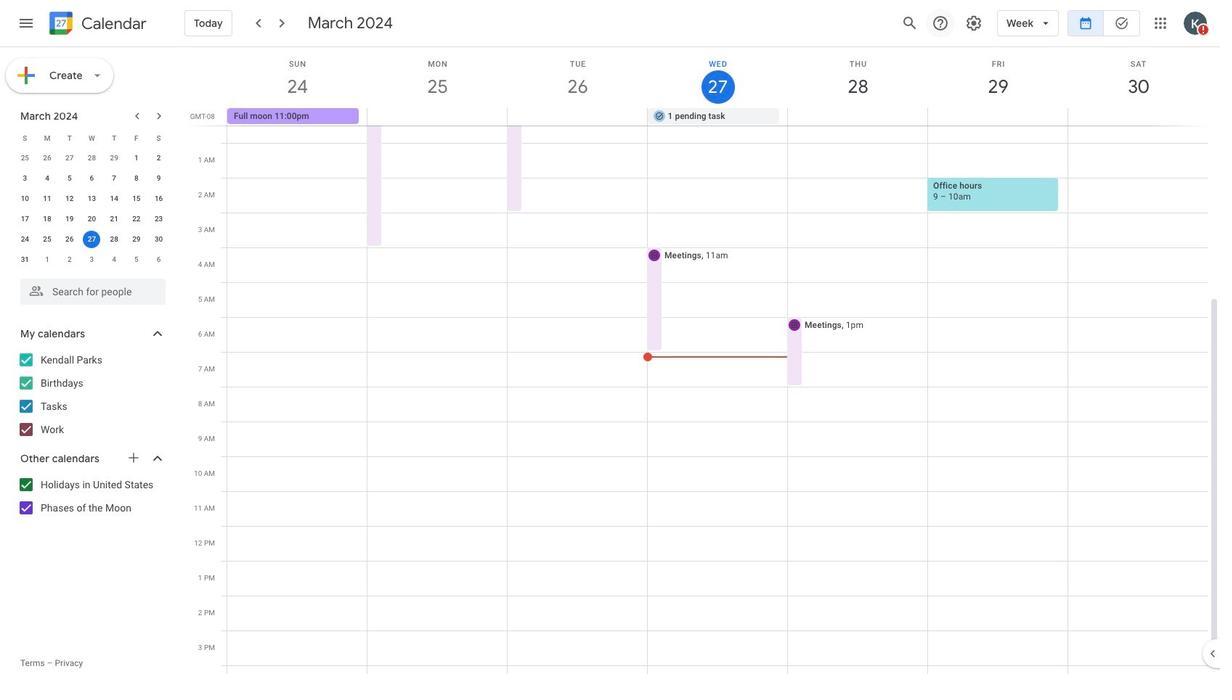 Task type: locate. For each thing, give the bounding box(es) containing it.
april 3 element
[[83, 251, 101, 269]]

26 element
[[61, 231, 78, 248]]

my calendars list
[[3, 349, 180, 442]]

16 element
[[150, 190, 167, 208]]

calendar element
[[46, 9, 147, 41]]

23 element
[[150, 211, 167, 228]]

add other calendars image
[[126, 451, 141, 465]]

22 element
[[128, 211, 145, 228]]

april 1 element
[[39, 251, 56, 269]]

3 element
[[16, 170, 34, 187]]

7 element
[[105, 170, 123, 187]]

row group
[[14, 148, 170, 270]]

17 element
[[16, 211, 34, 228]]

None search field
[[0, 273, 180, 305]]

29 element
[[128, 231, 145, 248]]

31 element
[[16, 251, 34, 269]]

25 element
[[39, 231, 56, 248]]

11 element
[[39, 190, 56, 208]]

4 element
[[39, 170, 56, 187]]

main drawer image
[[17, 15, 35, 32]]

10 element
[[16, 190, 34, 208]]

grid
[[186, 47, 1220, 675]]

row
[[221, 108, 1220, 126], [14, 128, 170, 148], [14, 148, 170, 168], [14, 168, 170, 189], [14, 189, 170, 209], [14, 209, 170, 229], [14, 229, 170, 250], [14, 250, 170, 270]]

heading
[[78, 15, 147, 32]]

28 element
[[105, 231, 123, 248]]

heading inside calendar element
[[78, 15, 147, 32]]

20 element
[[83, 211, 101, 228]]

cell
[[367, 108, 507, 126], [507, 108, 647, 126], [788, 108, 928, 126], [928, 108, 1068, 126], [1068, 108, 1208, 126], [81, 229, 103, 250]]

april 2 element
[[61, 251, 78, 269]]

21 element
[[105, 211, 123, 228]]

14 element
[[105, 190, 123, 208]]

19 element
[[61, 211, 78, 228]]

15 element
[[128, 190, 145, 208]]

30 element
[[150, 231, 167, 248]]

5 element
[[61, 170, 78, 187]]



Task type: describe. For each thing, give the bounding box(es) containing it.
february 27 element
[[61, 150, 78, 167]]

february 29 element
[[105, 150, 123, 167]]

6 element
[[83, 170, 101, 187]]

cell inside march 2024 grid
[[81, 229, 103, 250]]

13 element
[[83, 190, 101, 208]]

april 5 element
[[128, 251, 145, 269]]

other calendars list
[[3, 473, 180, 520]]

february 28 element
[[83, 150, 101, 167]]

settings menu image
[[965, 15, 983, 32]]

april 4 element
[[105, 251, 123, 269]]

2 element
[[150, 150, 167, 167]]

18 element
[[39, 211, 56, 228]]

8 element
[[128, 170, 145, 187]]

february 25 element
[[16, 150, 34, 167]]

march 2024 grid
[[14, 128, 170, 270]]

24 element
[[16, 231, 34, 248]]

12 element
[[61, 190, 78, 208]]

february 26 element
[[39, 150, 56, 167]]

9 element
[[150, 170, 167, 187]]

1 element
[[128, 150, 145, 167]]

april 6 element
[[150, 251, 167, 269]]

Search for people text field
[[29, 279, 157, 305]]

27, today element
[[83, 231, 101, 248]]



Task type: vqa. For each thing, say whether or not it's contained in the screenshot.
cell inside the the March 2024 grid
yes



